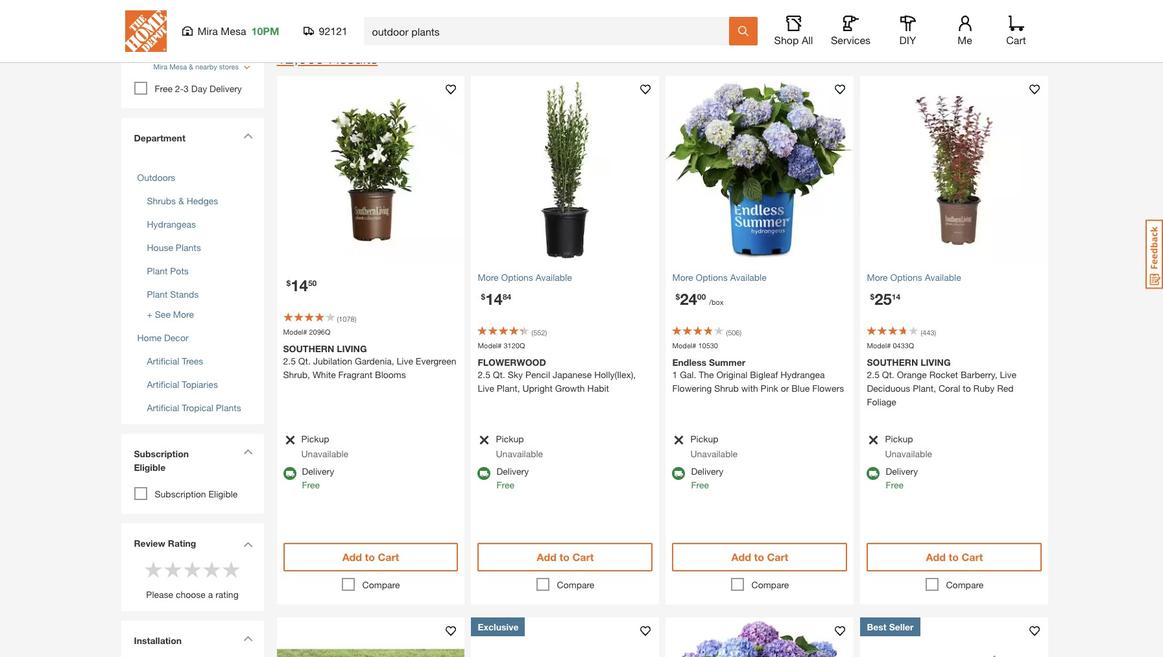 Task type: vqa. For each thing, say whether or not it's contained in the screenshot.
tools in Klein Tools 17 in. Contractor's Zipper Portfolio-Ballistic Nylon
no



Task type: describe. For each thing, give the bounding box(es) containing it.
match
[[1004, 52, 1029, 63]]

day
[[191, 83, 207, 94]]

1
[[672, 369, 678, 380]]

443
[[923, 328, 935, 336]]

available for 14
[[536, 272, 572, 283]]

qt. for shrub,
[[298, 356, 311, 367]]

nearby
[[195, 62, 217, 70]]

artificial trees link
[[147, 356, 203, 367]]

2 star symbol image from the left
[[183, 560, 202, 579]]

tolerance
[[388, 6, 432, 19]]

+ see more link
[[147, 308, 244, 321]]

model# 3120q
[[478, 341, 525, 349]]

original
[[717, 369, 748, 380]]

house plants
[[147, 242, 201, 253]]

white
[[313, 369, 336, 380]]

delivery for /box
[[691, 466, 724, 477]]

please choose a rating
[[146, 589, 239, 600]]

stock
[[165, 40, 188, 51]]

installation
[[134, 635, 182, 646]]

1 unavailable from the left
[[301, 448, 348, 459]]

cart for 25
[[962, 551, 983, 563]]

cart for /box
[[767, 551, 788, 563]]

1 star symbol image from the left
[[163, 560, 183, 579]]

plant pots link
[[147, 265, 189, 276]]

stores
[[219, 62, 239, 70]]

blue
[[792, 383, 810, 394]]

southern living 2.5 qt. orange rocket barberry, live deciduous plant, coral to ruby red foliage
[[867, 357, 1017, 407]]

506
[[728, 328, 740, 336]]

2.5 qt. orange rocket barberry, live deciduous plant, coral to ruby red foliage image
[[861, 76, 1049, 264]]

the home depot logo image
[[125, 10, 166, 52]]

What can we help you find today? search field
[[372, 18, 728, 45]]

12,005
[[277, 48, 324, 67]]

to inside "southern living 2.5 qt. orange rocket barberry, live deciduous plant, coral to ruby red foliage"
[[963, 383, 971, 394]]

1 horizontal spatial &
[[189, 62, 193, 70]]

eligible for top subscription eligible link
[[134, 462, 166, 473]]

deciduous inside "southern living 2.5 qt. orange rocket barberry, live deciduous plant, coral to ruby red foliage"
[[867, 383, 910, 394]]

plant stands
[[147, 289, 199, 300]]

unavailable for 14
[[496, 448, 543, 459]]

flowering or non-flowering
[[469, 6, 598, 19]]

50
[[308, 278, 317, 288]]

$ 14 84
[[481, 290, 511, 308]]

caret icon image for subscription eligible
[[243, 449, 253, 455]]

cart inside cart link
[[1006, 34, 1026, 46]]

552
[[533, 328, 545, 336]]

subscription eligible for top subscription eligible link
[[134, 448, 189, 473]]

14 for $ 14 50
[[291, 276, 308, 294]]

flowerwood 2.5 qt. sky pencil japanese holly(ilex), live plant, upright growth habit
[[478, 357, 636, 394]]

store
[[201, 40, 223, 51]]

$ for $ 14 84
[[481, 292, 485, 301]]

installation link
[[127, 627, 257, 657]]

eligible for the bottommost subscription eligible link
[[209, 489, 238, 500]]

a
[[208, 589, 213, 600]]

rocket
[[930, 369, 958, 380]]

compare for 14
[[557, 579, 595, 590]]

plant stands link
[[147, 289, 199, 300]]

barberry,
[[961, 369, 998, 380]]

12,005 results
[[277, 48, 378, 67]]

flowerwood
[[478, 357, 546, 368]]

0 vertical spatial best
[[983, 52, 1001, 63]]

0 vertical spatial evergreen
[[635, 6, 681, 19]]

outdoors link
[[137, 172, 175, 183]]

more options available link for /box
[[672, 270, 848, 284]]

artificial for artificial topiaries
[[147, 379, 179, 390]]

more options available link for 14
[[478, 270, 653, 284]]

japanese
[[553, 369, 592, 380]]

blooms
[[375, 369, 406, 380]]

pickup for 14
[[496, 433, 524, 444]]

options for 25
[[890, 272, 922, 283]]

1 gal. the original bigleaf hydrangea flowering shrub with pink or blue flowers image
[[666, 76, 854, 264]]

mira mesa 10pm
[[198, 25, 279, 37]]

options for /box
[[696, 272, 728, 283]]

0433q
[[893, 341, 914, 349]]

limited stock for pickup image for 25
[[867, 435, 879, 446]]

shop all
[[774, 34, 813, 46]]

add to cart button for 25
[[867, 543, 1042, 572]]

evergreen inside southern living 2.5 qt. jubilation gardenia, live evergreen shrub, white fragrant blooms
[[416, 356, 456, 367]]

foliage
[[867, 396, 897, 407]]

plant, inside "southern living 2.5 qt. orange rocket barberry, live deciduous plant, coral to ruby red foliage"
[[913, 383, 936, 394]]

0 horizontal spatial &
[[178, 195, 184, 206]]

more options available link for 25
[[867, 270, 1042, 284]]

caret icon image for installation
[[243, 636, 253, 642]]

in
[[155, 40, 162, 51]]

additional characteristics link
[[774, 0, 929, 26]]

review
[[134, 538, 165, 549]]

$ for $ 14 50
[[286, 278, 291, 288]]

84
[[503, 292, 511, 301]]

additional characteristics
[[783, 6, 902, 19]]

2.5 for 2.5 qt. jubilation gardenia, live evergreen shrub, white fragrant blooms
[[283, 356, 296, 367]]

add to cart button for 14
[[478, 543, 653, 572]]

today
[[225, 40, 249, 51]]

+ see more
[[147, 309, 194, 320]]

qt. inside flowerwood 2.5 qt. sky pencil japanese holly(ilex), live plant, upright growth habit
[[493, 369, 505, 380]]

fragrant
[[338, 369, 373, 380]]

2.5 qt. sky pencil japanese holly(ilex), live plant, upright growth habit image
[[471, 76, 659, 264]]

hydrangeas
[[147, 219, 196, 230]]

unavailable for /box
[[691, 448, 738, 459]]

available shipping image for 14
[[478, 467, 491, 480]]

flowering inside endless summer 1 gal. the original bigleaf hydrangea flowering shrub with pink or blue flowers
[[672, 383, 712, 394]]

( for 14
[[532, 328, 533, 336]]

sort
[[944, 52, 961, 63]]

stands
[[170, 289, 199, 300]]

mira for mira mesa 10pm
[[198, 25, 218, 37]]

14 inside $ 25 14
[[892, 292, 901, 301]]

red
[[997, 383, 1014, 394]]

additional
[[783, 6, 830, 19]]

results
[[329, 48, 378, 67]]

live for 14
[[478, 383, 494, 394]]

pickup unavailable for /box
[[691, 433, 738, 459]]

$ 14 50
[[286, 276, 317, 294]]

it
[[152, 13, 158, 24]]

to for /box
[[754, 551, 764, 563]]

add to cart button for /box
[[672, 543, 848, 572]]

$ for $ 25 14
[[870, 292, 875, 301]]

artificial tropical plants link
[[147, 402, 241, 413]]

sort by: best match
[[944, 52, 1029, 63]]

add for 14
[[537, 551, 557, 563]]

to for 14
[[560, 551, 570, 563]]

plant for plant stands
[[147, 289, 168, 300]]

add to cart for 14
[[537, 551, 594, 563]]

( 506 )
[[726, 328, 742, 336]]

) for /box
[[740, 328, 742, 336]]

sun
[[367, 6, 385, 19]]

sun tolerance
[[367, 6, 432, 19]]

4 ft. x 200 ft. heavy duty matrix grid weed control landscape fabric image
[[471, 618, 659, 657]]

or for evergreen
[[684, 6, 694, 19]]

exclusive
[[478, 622, 519, 633]]

rating
[[215, 589, 239, 600]]

please
[[146, 589, 173, 600]]

to for 25
[[949, 551, 959, 563]]

+
[[147, 309, 152, 320]]

characteristics
[[833, 6, 902, 19]]

1 pickup unavailable from the left
[[301, 433, 348, 459]]

pencil
[[525, 369, 550, 380]]

house plants link
[[147, 242, 201, 253]]

at
[[191, 40, 198, 51]]

14 for $ 14 84
[[485, 290, 503, 308]]

live inside southern living 2.5 qt. jubilation gardenia, live evergreen shrub, white fragrant blooms
[[397, 356, 413, 367]]

1 horizontal spatial flowering
[[553, 6, 598, 19]]

1 delivery free from the left
[[302, 466, 334, 490]]

habit
[[588, 383, 609, 394]]

mesa for &
[[169, 62, 187, 70]]

tropical
[[182, 402, 213, 413]]

me
[[958, 34, 972, 46]]

model# 0433q
[[867, 341, 914, 349]]

orange
[[897, 369, 927, 380]]

available shipping image for /box
[[672, 467, 685, 480]]

4.5 in. qt. miss molly butterfly bush (buddleia) live shrub, deep pink flowers image
[[277, 618, 465, 657]]

model# for 25
[[867, 341, 891, 349]]

25
[[875, 290, 892, 308]]

3120q
[[504, 341, 525, 349]]

limited stock for pickup image for first add to cart button from left
[[283, 435, 296, 446]]

model# for /box
[[672, 341, 696, 349]]

) for 14
[[545, 328, 547, 336]]

add for /box
[[732, 551, 751, 563]]

$ 24 00 /box
[[676, 290, 724, 308]]

bigleaf
[[750, 369, 778, 380]]

upright
[[523, 383, 553, 394]]

pickup for /box
[[691, 433, 719, 444]]



Task type: locate. For each thing, give the bounding box(es) containing it.
0 vertical spatial &
[[189, 62, 193, 70]]

1 gal. english lavender plant with incredible purple color and fragrance (2-pack) image
[[861, 618, 1049, 657]]

growth
[[555, 383, 585, 394]]

14
[[291, 276, 308, 294], [485, 290, 503, 308], [892, 292, 901, 301]]

1 horizontal spatial 2.5
[[478, 369, 490, 380]]

available shipping image for limited stock for pickup icon corresponding to first add to cart button from left
[[283, 467, 296, 480]]

subscription for the bottommost subscription eligible link
[[155, 489, 206, 500]]

live
[[397, 356, 413, 367], [1000, 369, 1017, 380], [478, 383, 494, 394]]

1 vertical spatial artificial
[[147, 379, 179, 390]]

1 add to cart from the left
[[342, 551, 399, 563]]

best left seller
[[867, 622, 887, 633]]

subscription eligible link
[[127, 441, 257, 484], [155, 489, 238, 500]]

4 add to cart from the left
[[926, 551, 983, 563]]

0 horizontal spatial available shipping image
[[478, 467, 491, 480]]

2.5 qt. jubilation gardenia, live evergreen shrub, white fragrant blooms image
[[277, 76, 465, 264]]

4 star symbol image from the left
[[222, 560, 241, 579]]

holly(ilex),
[[594, 369, 636, 380]]

2 horizontal spatial flowering
[[672, 383, 712, 394]]

available shipping image
[[478, 467, 491, 480], [672, 467, 685, 480]]

0 vertical spatial subscription
[[134, 448, 189, 459]]

2 artificial from the top
[[147, 379, 179, 390]]

0 vertical spatial deciduous
[[697, 6, 746, 19]]

3 caret icon image from the top
[[243, 542, 253, 548]]

1 horizontal spatial mira
[[198, 25, 218, 37]]

flowering or non-flowering link
[[460, 0, 625, 26]]

2 horizontal spatial available
[[925, 272, 961, 283]]

more up the 25
[[867, 272, 888, 283]]

1 available from the left
[[536, 272, 572, 283]]

4 delivery free from the left
[[886, 466, 918, 490]]

2 horizontal spatial more options available
[[867, 272, 961, 283]]

1 available shipping image from the left
[[283, 467, 296, 480]]

1 vertical spatial &
[[178, 195, 184, 206]]

0 horizontal spatial living
[[337, 343, 367, 354]]

0 horizontal spatial plants
[[176, 242, 201, 253]]

1 caret icon image from the top
[[243, 133, 253, 139]]

mira
[[198, 25, 218, 37], [153, 62, 167, 70]]

subscription down artificial tropical plants
[[134, 448, 189, 459]]

2.5 up foliage
[[867, 369, 880, 380]]

2 pickup unavailable from the left
[[496, 433, 543, 459]]

1 horizontal spatial mesa
[[221, 25, 246, 37]]

2 horizontal spatial options
[[890, 272, 922, 283]]

delivery
[[210, 83, 242, 94], [302, 466, 334, 477], [497, 466, 529, 477], [691, 466, 724, 477], [886, 466, 918, 477]]

plant, down sky
[[497, 383, 520, 394]]

1 vertical spatial plants
[[216, 402, 241, 413]]

0 horizontal spatial or
[[517, 6, 527, 19]]

qt. for deciduous
[[882, 369, 895, 380]]

1 horizontal spatial more options available
[[672, 272, 767, 283]]

free for /box
[[691, 479, 709, 490]]

0 horizontal spatial 2.5
[[283, 356, 296, 367]]

pickup down foliage
[[885, 433, 913, 444]]

4 compare from the left
[[946, 579, 984, 590]]

topiaries
[[182, 379, 218, 390]]

eligible inside subscription eligible
[[134, 462, 166, 473]]

( up summer
[[726, 328, 728, 336]]

more down stands
[[173, 309, 194, 320]]

gardenia,
[[355, 356, 394, 367]]

2 plant from the top
[[147, 289, 168, 300]]

1 add to cart button from the left
[[283, 543, 458, 572]]

4 add to cart button from the left
[[867, 543, 1042, 572]]

available for /box
[[730, 272, 767, 283]]

1 vertical spatial plant
[[147, 289, 168, 300]]

1 horizontal spatial available shipping image
[[672, 467, 685, 480]]

services
[[831, 34, 871, 46]]

seller
[[889, 622, 914, 633]]

1 limited stock for pickup image from the left
[[283, 435, 296, 446]]

compare up 4 ft. x 200 ft. heavy duty matrix grid weed control landscape fabric image
[[557, 579, 595, 590]]

artificial down home decor
[[147, 356, 179, 367]]

pickup for 25
[[885, 433, 913, 444]]

0 vertical spatial plants
[[176, 242, 201, 253]]

1 more options available link from the left
[[478, 270, 653, 284]]

best
[[983, 52, 1001, 63], [867, 622, 887, 633]]

$ inside $ 14 50
[[286, 278, 291, 288]]

limited stock for pickup image for 14
[[478, 435, 490, 446]]

plant, down the orange
[[913, 383, 936, 394]]

$ up model# 0433q
[[870, 292, 875, 301]]

2 available shipping image from the left
[[867, 467, 880, 480]]

1 plant from the top
[[147, 265, 168, 276]]

pickup down shrub
[[691, 433, 719, 444]]

1 horizontal spatial limited stock for pickup image
[[672, 435, 685, 446]]

outdoors
[[137, 172, 175, 183]]

) up southern living 2.5 qt. jubilation gardenia, live evergreen shrub, white fragrant blooms
[[355, 314, 356, 323]]

available up 552
[[536, 272, 572, 283]]

1 available shipping image from the left
[[478, 467, 491, 480]]

0 vertical spatial mira
[[198, 25, 218, 37]]

1 vertical spatial subscription eligible
[[155, 489, 238, 500]]

qt.
[[298, 356, 311, 367], [493, 369, 505, 380], [882, 369, 895, 380]]

1 add from the left
[[342, 551, 362, 563]]

3 compare from the left
[[752, 579, 789, 590]]

shrub,
[[283, 369, 310, 380]]

2 unavailable from the left
[[496, 448, 543, 459]]

best right by:
[[983, 52, 1001, 63]]

0 horizontal spatial options
[[501, 272, 533, 283]]

1 horizontal spatial best
[[983, 52, 1001, 63]]

the
[[699, 369, 714, 380]]

) up rocket
[[935, 328, 936, 336]]

0 horizontal spatial limited stock for pickup image
[[478, 435, 490, 446]]

more options available
[[478, 272, 572, 283], [672, 272, 767, 283], [867, 272, 961, 283]]

1 horizontal spatial evergreen
[[635, 6, 681, 19]]

2 available shipping image from the left
[[672, 467, 685, 480]]

2 horizontal spatial qt.
[[882, 369, 895, 380]]

with
[[741, 383, 758, 394]]

2 compare from the left
[[557, 579, 595, 590]]

southern inside southern living 2.5 qt. jubilation gardenia, live evergreen shrub, white fragrant blooms
[[283, 343, 334, 354]]

1 vertical spatial eligible
[[209, 489, 238, 500]]

0 horizontal spatial eligible
[[134, 462, 166, 473]]

artificial down artificial trees on the bottom left of the page
[[147, 379, 179, 390]]

2.5 inside southern living 2.5 qt. jubilation gardenia, live evergreen shrub, white fragrant blooms
[[283, 356, 296, 367]]

options up 00
[[696, 272, 728, 283]]

compare up 4.5 in. qt. miss molly butterfly bush (buddleia) live shrub, deep pink flowers image
[[362, 579, 400, 590]]

0 horizontal spatial flowering
[[469, 6, 514, 19]]

2 pickup from the left
[[496, 433, 524, 444]]

2 horizontal spatial 14
[[892, 292, 901, 301]]

star symbol image up rating
[[222, 560, 241, 579]]

add for 25
[[926, 551, 946, 563]]

$ inside '$ 14 84'
[[481, 292, 485, 301]]

compare for /box
[[752, 579, 789, 590]]

unavailable for 25
[[885, 448, 932, 459]]

0 horizontal spatial evergreen
[[416, 356, 456, 367]]

best seller
[[867, 622, 914, 633]]

summer
[[709, 357, 746, 368]]

0 horizontal spatial southern
[[283, 343, 334, 354]]

artificial for artificial trees
[[147, 356, 179, 367]]

14 up model# 0433q
[[892, 292, 901, 301]]

( up flowerwood
[[532, 328, 533, 336]]

caret icon image
[[243, 133, 253, 139], [243, 449, 253, 455], [243, 542, 253, 548], [243, 636, 253, 642]]

2 more options available link from the left
[[672, 270, 848, 284]]

2 add from the left
[[537, 551, 557, 563]]

available up 506 at the right
[[730, 272, 767, 283]]

3 delivery free from the left
[[691, 466, 724, 490]]

1 horizontal spatial limited stock for pickup image
[[867, 435, 879, 446]]

2-
[[175, 83, 184, 94]]

plant left pots
[[147, 265, 168, 276]]

more for /box
[[672, 272, 693, 283]]

plant for plant pots
[[147, 265, 168, 276]]

1 horizontal spatial available shipping image
[[867, 467, 880, 480]]

more options available for 25
[[867, 272, 961, 283]]

southern living 2.5 qt. jubilation gardenia, live evergreen shrub, white fragrant blooms
[[283, 343, 456, 380]]

review rating
[[134, 538, 196, 549]]

0 vertical spatial living
[[337, 343, 367, 354]]

0 horizontal spatial mesa
[[169, 62, 187, 70]]

caret icon image inside department link
[[243, 133, 253, 139]]

pickup
[[301, 433, 329, 444], [496, 433, 524, 444], [691, 433, 719, 444], [885, 433, 913, 444]]

2 plant, from the left
[[913, 383, 936, 394]]

house
[[147, 242, 173, 253]]

rating
[[168, 538, 196, 549]]

mesa for 10pm
[[221, 25, 246, 37]]

live up blooms
[[397, 356, 413, 367]]

0 horizontal spatial plant,
[[497, 383, 520, 394]]

live inside flowerwood 2.5 qt. sky pencil japanese holly(ilex), live plant, upright growth habit
[[478, 383, 494, 394]]

1 vertical spatial living
[[921, 357, 951, 368]]

1 compare from the left
[[362, 579, 400, 590]]

artificial tropical plants
[[147, 402, 241, 413]]

all
[[802, 34, 813, 46]]

sun tolerance link
[[357, 0, 459, 26]]

1 plant, from the left
[[497, 383, 520, 394]]

star symbol image down review rating link
[[163, 560, 183, 579]]

pickup down upright
[[496, 433, 524, 444]]

0 vertical spatial eligible
[[134, 462, 166, 473]]

2 add to cart button from the left
[[478, 543, 653, 572]]

living for gardenia,
[[337, 343, 367, 354]]

1 horizontal spatial available
[[730, 272, 767, 283]]

14 up 'model# 3120q'
[[485, 290, 503, 308]]

available shipping image for 25 limited stock for pickup image
[[867, 467, 880, 480]]

&
[[189, 62, 193, 70], [178, 195, 184, 206]]

2.5 inside "southern living 2.5 qt. orange rocket barberry, live deciduous plant, coral to ruby red foliage"
[[867, 369, 880, 380]]

add
[[342, 551, 362, 563], [537, 551, 557, 563], [732, 551, 751, 563], [926, 551, 946, 563]]

options up 84
[[501, 272, 533, 283]]

compare up 1 gal. english lavender plant with incredible purple color and fragrance (2-pack) image
[[946, 579, 984, 590]]

options up $ 25 14
[[890, 272, 922, 283]]

artificial for artificial tropical plants
[[147, 402, 179, 413]]

2 caret icon image from the top
[[243, 449, 253, 455]]

1 vertical spatial evergreen
[[416, 356, 456, 367]]

mesa down stock
[[169, 62, 187, 70]]

2 limited stock for pickup image from the left
[[867, 435, 879, 446]]

or for flowering
[[517, 6, 527, 19]]

) up pencil
[[545, 328, 547, 336]]

living inside "southern living 2.5 qt. orange rocket barberry, live deciduous plant, coral to ruby red foliage"
[[921, 357, 951, 368]]

deciduous
[[697, 6, 746, 19], [867, 383, 910, 394]]

$ for $ 24 00 /box
[[676, 292, 680, 301]]

$ inside $ 25 14
[[870, 292, 875, 301]]

more for 25
[[867, 272, 888, 283]]

pickup down white
[[301, 433, 329, 444]]

southern for jubilation
[[283, 343, 334, 354]]

add to cart for 25
[[926, 551, 983, 563]]

3
[[184, 83, 189, 94]]

0 horizontal spatial mira
[[153, 62, 167, 70]]

0 vertical spatial live
[[397, 356, 413, 367]]

0 vertical spatial subscription eligible
[[134, 448, 189, 473]]

endless summer 1 gal. the original bigleaf hydrangea flowering shrub with pink or blue flowers
[[672, 357, 844, 394]]

1 horizontal spatial 14
[[485, 290, 503, 308]]

artificial topiaries link
[[147, 379, 218, 390]]

0 horizontal spatial more options available
[[478, 272, 572, 283]]

plants up pots
[[176, 242, 201, 253]]

star symbol image up the a
[[202, 560, 222, 579]]

1 vertical spatial mesa
[[169, 62, 187, 70]]

get it fast
[[134, 13, 179, 24]]

southern for orange
[[867, 357, 918, 368]]

10pm
[[251, 25, 279, 37]]

2 available from the left
[[730, 272, 767, 283]]

in stock at store today link
[[155, 40, 249, 51]]

$ 25 14
[[870, 290, 901, 308]]

4 pickup unavailable from the left
[[885, 433, 932, 459]]

live inside "southern living 2.5 qt. orange rocket barberry, live deciduous plant, coral to ruby red foliage"
[[1000, 369, 1017, 380]]

2 vertical spatial live
[[478, 383, 494, 394]]

4 pickup from the left
[[885, 433, 913, 444]]

subscription eligible up rating
[[155, 489, 238, 500]]

more up '$ 14 84'
[[478, 272, 499, 283]]

get it fast link
[[127, 6, 257, 35]]

model# for 14
[[478, 341, 502, 349]]

2.5 for 2.5 qt. orange rocket barberry, live deciduous plant, coral to ruby red foliage
[[867, 369, 880, 380]]

1 horizontal spatial options
[[696, 272, 728, 283]]

1 horizontal spatial eligible
[[209, 489, 238, 500]]

feedback link image
[[1146, 219, 1163, 289]]

( up jubilation
[[337, 314, 339, 323]]

more options available link up /box
[[672, 270, 848, 284]]

to
[[963, 383, 971, 394], [365, 551, 375, 563], [560, 551, 570, 563], [754, 551, 764, 563], [949, 551, 959, 563]]

in stock at store today
[[155, 40, 249, 51]]

1 vertical spatial best
[[867, 622, 887, 633]]

1 vertical spatial live
[[1000, 369, 1017, 380]]

) up summer
[[740, 328, 742, 336]]

free for 25
[[886, 479, 904, 490]]

more for 14
[[478, 272, 499, 283]]

2 delivery free from the left
[[497, 466, 529, 490]]

2 gal. bloomstruck bigleaf hydrangea flowering shrub, blue or purple flowers image
[[666, 618, 854, 657]]

compare for 25
[[946, 579, 984, 590]]

1 vertical spatial subscription
[[155, 489, 206, 500]]

sky
[[508, 369, 523, 380]]

2 horizontal spatial live
[[1000, 369, 1017, 380]]

non-
[[530, 6, 553, 19]]

plant up see
[[147, 289, 168, 300]]

delivery for 25
[[886, 466, 918, 477]]

diy
[[900, 34, 916, 46]]

3 artificial from the top
[[147, 402, 179, 413]]

shrubs & hedges link
[[147, 195, 218, 206]]

4 caret icon image from the top
[[243, 636, 253, 642]]

add to cart button
[[283, 543, 458, 572], [478, 543, 653, 572], [672, 543, 848, 572], [867, 543, 1042, 572]]

plants right tropical
[[216, 402, 241, 413]]

0 horizontal spatial available
[[536, 272, 572, 283]]

3 add to cart button from the left
[[672, 543, 848, 572]]

0 horizontal spatial best
[[867, 622, 887, 633]]

coral
[[939, 383, 960, 394]]

qt. inside southern living 2.5 qt. jubilation gardenia, live evergreen shrub, white fragrant blooms
[[298, 356, 311, 367]]

limited stock for pickup image for add to cart button corresponding to /box
[[672, 435, 685, 446]]

1 vertical spatial mira
[[153, 62, 167, 70]]

1 horizontal spatial plant,
[[913, 383, 936, 394]]

endless
[[672, 357, 707, 368]]

0 horizontal spatial qt.
[[298, 356, 311, 367]]

3 pickup unavailable from the left
[[691, 433, 738, 459]]

star symbol image
[[144, 560, 163, 579]]

free 2-3 day delivery
[[155, 83, 242, 94]]

delivery for 14
[[497, 466, 529, 477]]

southern down model# 2096q
[[283, 343, 334, 354]]

( for 25
[[921, 328, 923, 336]]

1 pickup from the left
[[301, 433, 329, 444]]

1 vertical spatial deciduous
[[867, 383, 910, 394]]

3 available from the left
[[925, 272, 961, 283]]

$ left 00
[[676, 292, 680, 301]]

limited stock for pickup image
[[283, 435, 296, 446], [672, 435, 685, 446]]

3 pickup from the left
[[691, 433, 719, 444]]

model# left 2096q
[[283, 327, 307, 336]]

living for rocket
[[921, 357, 951, 368]]

$ left '50'
[[286, 278, 291, 288]]

subscription up rating
[[155, 489, 206, 500]]

subscription eligible link down artificial tropical plants
[[127, 441, 257, 484]]

14 up model# 2096q
[[291, 276, 308, 294]]

0 horizontal spatial deciduous
[[697, 6, 746, 19]]

& left "nearby"
[[189, 62, 193, 70]]

artificial down artificial topiaries
[[147, 402, 179, 413]]

92121
[[319, 25, 348, 37]]

options
[[501, 272, 533, 283], [696, 272, 728, 283], [890, 272, 922, 283]]

0 horizontal spatial available shipping image
[[283, 467, 296, 480]]

subscription eligible for the bottommost subscription eligible link
[[155, 489, 238, 500]]

subscription for top subscription eligible link
[[134, 448, 189, 459]]

1 horizontal spatial southern
[[867, 357, 918, 368]]

1 horizontal spatial live
[[478, 383, 494, 394]]

qt. left sky
[[493, 369, 505, 380]]

3 options from the left
[[890, 272, 922, 283]]

1 horizontal spatial more options available link
[[672, 270, 848, 284]]

home decor link
[[137, 332, 189, 343]]

cart link
[[1002, 16, 1031, 47]]

star symbol image up the please choose a rating
[[183, 560, 202, 579]]

or inside endless summer 1 gal. the original bigleaf hydrangea flowering shrub with pink or blue flowers
[[781, 383, 789, 394]]

available up the 443
[[925, 272, 961, 283]]

more options available up $ 25 14
[[867, 272, 961, 283]]

/box
[[709, 297, 724, 306]]

gal.
[[680, 369, 696, 380]]

more options available for 14
[[478, 272, 572, 283]]

available for 25
[[925, 272, 961, 283]]

more options available for /box
[[672, 272, 767, 283]]

limited stock for pickup image
[[478, 435, 490, 446], [867, 435, 879, 446]]

2 horizontal spatial or
[[781, 383, 789, 394]]

mesa
[[221, 25, 246, 37], [169, 62, 187, 70]]

pickup unavailable for 25
[[885, 433, 932, 459]]

pickup unavailable for 14
[[496, 433, 543, 459]]

more options available up 84
[[478, 272, 572, 283]]

options for 14
[[501, 272, 533, 283]]

subscription eligible link up rating
[[155, 489, 238, 500]]

1 horizontal spatial qt.
[[493, 369, 505, 380]]

free for 14
[[497, 479, 514, 490]]

& right shrubs
[[178, 195, 184, 206]]

( 1078 )
[[337, 314, 356, 323]]

home
[[137, 332, 162, 343]]

artificial topiaries
[[147, 379, 218, 390]]

0 vertical spatial mesa
[[221, 25, 246, 37]]

model# up endless
[[672, 341, 696, 349]]

mesa up today
[[221, 25, 246, 37]]

0 horizontal spatial limited stock for pickup image
[[283, 435, 296, 446]]

1 options from the left
[[501, 272, 533, 283]]

1 horizontal spatial or
[[684, 6, 694, 19]]

3 more options available link from the left
[[867, 270, 1042, 284]]

$ left 84
[[481, 292, 485, 301]]

2 limited stock for pickup image from the left
[[672, 435, 685, 446]]

mira up store
[[198, 25, 218, 37]]

more options available link up 552
[[478, 270, 653, 284]]

0 vertical spatial subscription eligible link
[[127, 441, 257, 484]]

1 horizontal spatial living
[[921, 357, 951, 368]]

living inside southern living 2.5 qt. jubilation gardenia, live evergreen shrub, white fragrant blooms
[[337, 343, 367, 354]]

plant, inside flowerwood 2.5 qt. sky pencil japanese holly(ilex), live plant, upright growth habit
[[497, 383, 520, 394]]

trees
[[182, 356, 203, 367]]

( up the orange
[[921, 328, 923, 336]]

0 horizontal spatial 14
[[291, 276, 308, 294]]

more options available link up the 443
[[867, 270, 1042, 284]]

mira down in on the top of the page
[[153, 62, 167, 70]]

4 add from the left
[[926, 551, 946, 563]]

2 add to cart from the left
[[537, 551, 594, 563]]

00
[[697, 292, 706, 301]]

( for /box
[[726, 328, 728, 336]]

1 vertical spatial subscription eligible link
[[155, 489, 238, 500]]

3 add from the left
[[732, 551, 751, 563]]

3 more options available from the left
[[867, 272, 961, 283]]

2.5 inside flowerwood 2.5 qt. sky pencil japanese holly(ilex), live plant, upright growth habit
[[478, 369, 490, 380]]

live up red
[[1000, 369, 1017, 380]]

more up 24
[[672, 272, 693, 283]]

eligible
[[134, 462, 166, 473], [209, 489, 238, 500]]

available
[[536, 272, 572, 283], [730, 272, 767, 283], [925, 272, 961, 283]]

evergreen or deciduous
[[635, 6, 746, 19]]

southern down model# 0433q
[[867, 357, 918, 368]]

0 horizontal spatial live
[[397, 356, 413, 367]]

subscription eligible down artificial tropical plants
[[134, 448, 189, 473]]

1 more options available from the left
[[478, 272, 572, 283]]

choose
[[176, 589, 206, 600]]

0 vertical spatial southern
[[283, 343, 334, 354]]

get
[[134, 13, 149, 24]]

1 vertical spatial southern
[[867, 357, 918, 368]]

me button
[[944, 16, 986, 47]]

cart for 14
[[573, 551, 594, 563]]

diy button
[[887, 16, 929, 47]]

available shipping image
[[283, 467, 296, 480], [867, 467, 880, 480]]

living up jubilation
[[337, 343, 367, 354]]

2 options from the left
[[696, 272, 728, 283]]

2 horizontal spatial 2.5
[[867, 369, 880, 380]]

3 unavailable from the left
[[691, 448, 738, 459]]

1 limited stock for pickup image from the left
[[478, 435, 490, 446]]

southern inside "southern living 2.5 qt. orange rocket barberry, live deciduous plant, coral to ruby red foliage"
[[867, 357, 918, 368]]

3 star symbol image from the left
[[202, 560, 222, 579]]

add to cart for /box
[[732, 551, 788, 563]]

model# left 3120q
[[478, 341, 502, 349]]

delivery free for /box
[[691, 466, 724, 490]]

more options available up /box
[[672, 272, 767, 283]]

4 unavailable from the left
[[885, 448, 932, 459]]

live down flowerwood
[[478, 383, 494, 394]]

review rating link
[[134, 537, 218, 550]]

0 vertical spatial artificial
[[147, 356, 179, 367]]

1 artificial from the top
[[147, 356, 179, 367]]

cart
[[1006, 34, 1026, 46], [378, 551, 399, 563], [573, 551, 594, 563], [767, 551, 788, 563], [962, 551, 983, 563]]

mira for mira mesa & nearby stores
[[153, 62, 167, 70]]

2 vertical spatial artificial
[[147, 402, 179, 413]]

2.5 down flowerwood
[[478, 369, 490, 380]]

live for 25
[[1000, 369, 1017, 380]]

compare up 2 gal. bloomstruck bigleaf hydrangea flowering shrub, blue or purple flowers "image"
[[752, 579, 789, 590]]

living up rocket
[[921, 357, 951, 368]]

0 horizontal spatial more options available link
[[478, 270, 653, 284]]

caret icon image inside installation link
[[243, 636, 253, 642]]

flowers
[[812, 383, 844, 394]]

1 horizontal spatial deciduous
[[867, 383, 910, 394]]

shrub
[[714, 383, 739, 394]]

) for 25
[[935, 328, 936, 336]]

0 vertical spatial plant
[[147, 265, 168, 276]]

$ inside "$ 24 00 /box"
[[676, 292, 680, 301]]

ruby
[[974, 383, 995, 394]]

caret icon image for department
[[243, 133, 253, 139]]

2.5 up shrub,
[[283, 356, 296, 367]]

2 horizontal spatial more options available link
[[867, 270, 1042, 284]]

1 horizontal spatial plants
[[216, 402, 241, 413]]

delivery free for 25
[[886, 466, 918, 490]]

delivery free for 14
[[497, 466, 529, 490]]

qt. up shrub,
[[298, 356, 311, 367]]

star symbol image
[[163, 560, 183, 579], [183, 560, 202, 579], [202, 560, 222, 579], [222, 560, 241, 579]]

model# left 0433q
[[867, 341, 891, 349]]

qt. inside "southern living 2.5 qt. orange rocket barberry, live deciduous plant, coral to ruby red foliage"
[[882, 369, 895, 380]]

3 add to cart from the left
[[732, 551, 788, 563]]

2 more options available from the left
[[672, 272, 767, 283]]

qt. left the orange
[[882, 369, 895, 380]]



